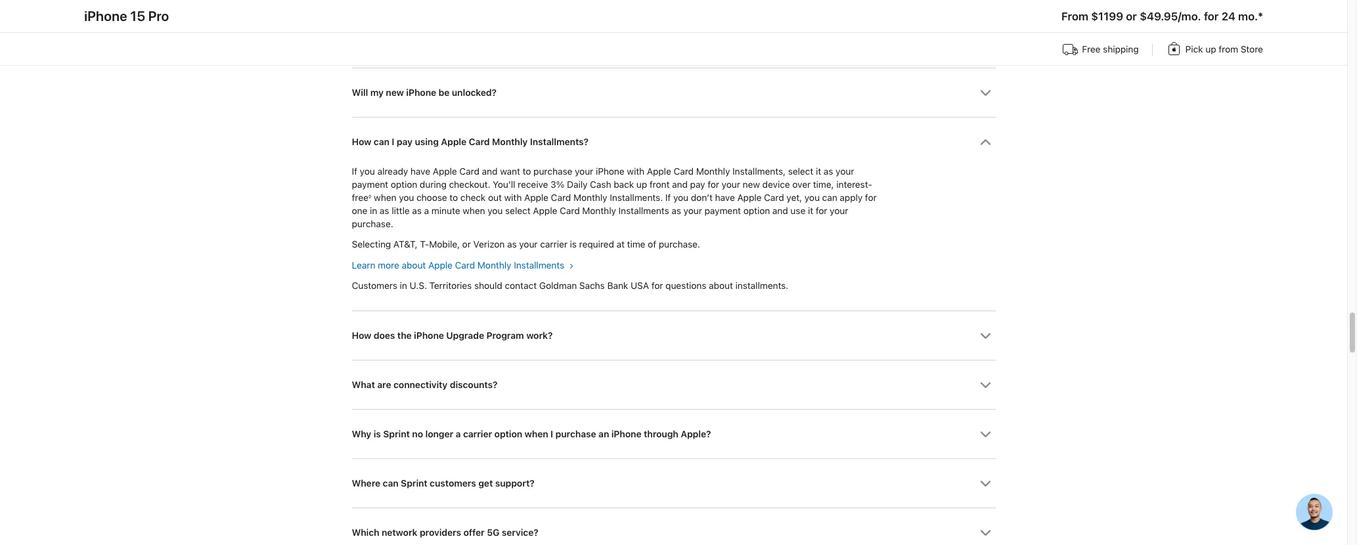 Task type: describe. For each thing, give the bounding box(es) containing it.
no
[[412, 429, 423, 439]]

your down don't at the top of page
[[684, 206, 702, 216]]

learn more about apple card monthly installments
[[352, 260, 567, 270]]

1 vertical spatial installments
[[514, 260, 565, 270]]

back
[[614, 179, 634, 190]]

time,
[[813, 179, 834, 190]]

installments.
[[610, 193, 663, 203]]

my
[[370, 87, 384, 98]]

pick
[[1186, 44, 1203, 55]]

already
[[377, 166, 408, 177]]

cash
[[590, 179, 611, 190]]

can for how can i pay using apple card monthly installments?
[[374, 136, 390, 147]]

in inside when you choose to check out with apple card monthly installments. if you don't have apple card yet, you can apply for one in as little as a minute when you select apple card monthly installments as your payment option and use it for your purchase.
[[370, 206, 377, 216]]

will my new iphone be unlocked? button
[[352, 68, 996, 117]]

selecting
[[352, 239, 391, 250]]

have inside if you already have apple card and want to purchase your iphone with apple card monthly installments, select it as your payment option during checkout. you'll receive 3% daily cash back up front and pay for your new device over time, interest- free
[[411, 166, 430, 177]]

shipping
[[1103, 44, 1139, 55]]

installments.
[[736, 280, 789, 291]]

1 horizontal spatial purchase.
[[659, 239, 700, 250]]

unlocked?
[[452, 87, 497, 98]]

your down the installments,
[[722, 179, 740, 190]]

chevrondown image for program
[[980, 330, 991, 342]]

0 vertical spatial when
[[374, 193, 397, 203]]

for right use at the right of the page
[[816, 206, 828, 216]]

iphone right an
[[612, 429, 642, 439]]

what are connectivity discounts?
[[352, 380, 498, 390]]

an
[[599, 429, 609, 439]]

from $1199 or $49.95 /mo. for 24 mo. *
[[1062, 10, 1263, 23]]

card inside dropdown button
[[469, 136, 490, 147]]

network
[[382, 527, 418, 538]]

how for how does the iphone upgrade program work?
[[352, 330, 371, 341]]

iphone left be
[[406, 87, 436, 98]]

a inside dropdown button
[[456, 429, 461, 439]]

one
[[352, 206, 368, 216]]

checkout.
[[449, 179, 490, 190]]

receive
[[518, 179, 548, 190]]

list item containing how can i pay using apple card monthly installments?
[[352, 117, 996, 311]]

minute
[[432, 206, 460, 216]]

get
[[479, 478, 493, 489]]

1 vertical spatial when
[[463, 206, 485, 216]]

can inside when you choose to check out with apple card monthly installments. if you don't have apple card yet, you can apply for one in as little as a minute when you select apple card monthly installments as your payment option and use it for your purchase.
[[822, 193, 838, 203]]

how does the iphone upgrade program work? button
[[352, 311, 996, 360]]

free
[[1082, 44, 1101, 55]]

little
[[392, 206, 410, 216]]

why is sprint no longer a carrier option when i purchase an iphone through apple?
[[352, 429, 711, 439]]

chevrondown image inside what are connectivity discounts? dropdown button
[[980, 380, 991, 391]]

learn more about apple card monthly installments link
[[352, 260, 574, 270]]

you left don't at the top of page
[[673, 193, 689, 203]]

front
[[650, 179, 670, 190]]

more
[[378, 260, 399, 270]]

your up interest-
[[836, 166, 854, 177]]

you'll
[[493, 179, 515, 190]]

selecting at&t, t-mobile, or verizon as your carrier is required at time of purchase.
[[352, 239, 700, 250]]

want
[[500, 166, 520, 177]]

0 vertical spatial or
[[1126, 10, 1137, 23]]

where can sprint customers get support? button
[[352, 459, 996, 508]]

learn
[[352, 260, 375, 270]]

chevrondown image for how can i pay using apple card monthly installments?
[[980, 136, 991, 148]]

are
[[377, 380, 391, 390]]

chevrondown image for where can sprint customers get support?
[[980, 478, 991, 489]]

support?
[[495, 478, 535, 489]]

payment inside when you choose to check out with apple card monthly installments. if you don't have apple card yet, you can apply for one in as little as a minute when you select apple card monthly installments as your payment option and use it for your purchase.
[[705, 206, 741, 216]]

out
[[488, 193, 502, 203]]

using
[[415, 136, 439, 147]]

24
[[1222, 10, 1236, 23]]

store
[[1241, 44, 1263, 55]]

you up little
[[399, 193, 414, 203]]

bank
[[607, 280, 628, 291]]

customers in u.s. territories should contact goldman sachs bank usa for questions about installments.
[[352, 280, 789, 291]]

how does the iphone upgrade program work?
[[352, 330, 553, 341]]

iphone 15 pro link
[[84, 8, 169, 24]]

at
[[617, 239, 625, 250]]

5g
[[487, 527, 500, 538]]

carrier inside list item
[[540, 239, 568, 250]]

how can i pay using apple card monthly installments? button
[[352, 117, 996, 166]]

you down out
[[488, 206, 503, 216]]

usa
[[631, 280, 649, 291]]

goldman
[[539, 280, 577, 291]]

if you already have apple card and want to purchase your iphone with apple card monthly installments, select it as your payment option during checkout. you'll receive 3% daily cash back up front and pay for your new device over time, interest- free
[[352, 166, 872, 203]]

option inside when you choose to check out with apple card monthly installments. if you don't have apple card yet, you can apply for one in as little as a minute when you select apple card monthly installments as your payment option and use it for your purchase.
[[744, 206, 770, 216]]

installments?
[[530, 136, 589, 147]]

from
[[1062, 10, 1089, 23]]

*
[[1258, 10, 1263, 23]]

device
[[763, 179, 790, 190]]

your down the "apply"
[[830, 206, 849, 216]]

1 vertical spatial or
[[462, 239, 471, 250]]

which network providers offer 5g service? button
[[352, 508, 996, 545]]

for right usa at the bottom
[[652, 280, 663, 291]]

sachs
[[579, 280, 605, 291]]

up inside if you already have apple card and want to purchase your iphone with apple card monthly installments, select it as your payment option during checkout. you'll receive 3% daily cash back up front and pay for your new device over time, interest- free
[[637, 179, 647, 190]]

upgrade
[[446, 330, 484, 341]]

t-
[[420, 239, 429, 250]]

new inside dropdown button
[[386, 87, 404, 98]]

1 horizontal spatial in
[[400, 280, 407, 291]]

where
[[352, 478, 381, 489]]

you inside if you already have apple card and want to purchase your iphone with apple card monthly installments, select it as your payment option during checkout. you'll receive 3% daily cash back up front and pay for your new device over time, interest- free
[[360, 166, 375, 177]]

customers
[[430, 478, 476, 489]]

iphone inside if you already have apple card and want to purchase your iphone with apple card monthly installments, select it as your payment option during checkout. you'll receive 3% daily cash back up front and pay for your new device over time, interest- free
[[596, 166, 625, 177]]

as inside if you already have apple card and want to purchase your iphone with apple card monthly installments, select it as your payment option during checkout. you'll receive 3% daily cash back up front and pay for your new device over time, interest- free
[[824, 166, 833, 177]]

at&t,
[[394, 239, 418, 250]]

of
[[648, 239, 656, 250]]

3%
[[551, 179, 565, 190]]

choose
[[417, 193, 447, 203]]

how can i pay using apple card monthly installments?
[[352, 136, 589, 147]]

for right the "apply"
[[865, 193, 877, 203]]

/mo.
[[1178, 10, 1201, 23]]

apply
[[840, 193, 863, 203]]



Task type: locate. For each thing, give the bounding box(es) containing it.
time
[[627, 239, 646, 250]]

when down check
[[463, 206, 485, 216]]

up
[[1206, 44, 1217, 55], [637, 179, 647, 190]]

for up don't at the top of page
[[708, 179, 719, 190]]

you up ◊
[[360, 166, 375, 177]]

0 vertical spatial select
[[788, 166, 814, 177]]

2 vertical spatial chevrondown image
[[980, 478, 991, 489]]

customers
[[352, 280, 397, 291]]

or right $1199
[[1126, 10, 1137, 23]]

chevrondown image for service?
[[980, 527, 991, 539]]

2 horizontal spatial when
[[525, 429, 548, 439]]

is right why
[[374, 429, 381, 439]]

1 vertical spatial up
[[637, 179, 647, 190]]

when inside dropdown button
[[525, 429, 548, 439]]

1 vertical spatial option
[[744, 206, 770, 216]]

monthly
[[492, 136, 528, 147], [696, 166, 730, 177], [574, 193, 607, 203], [582, 206, 616, 216], [478, 260, 512, 270]]

0 vertical spatial about
[[402, 260, 426, 270]]

daily
[[567, 179, 588, 190]]

installments inside when you choose to check out with apple card monthly installments. if you don't have apple card yet, you can apply for one in as little as a minute when you select apple card monthly installments as your payment option and use it for your purchase.
[[619, 206, 669, 216]]

during
[[420, 179, 447, 190]]

connectivity
[[394, 380, 448, 390]]

2 chevrondown image from the top
[[980, 380, 991, 391]]

0 vertical spatial list item
[[352, 0, 996, 18]]

0 horizontal spatial up
[[637, 179, 647, 190]]

monthly inside dropdown button
[[492, 136, 528, 147]]

list
[[84, 39, 1263, 62]]

chevrondown image
[[980, 330, 991, 342], [980, 380, 991, 391], [980, 429, 991, 440], [980, 527, 991, 539]]

1 list item from the top
[[352, 0, 996, 18]]

1 vertical spatial in
[[400, 280, 407, 291]]

1 horizontal spatial option
[[495, 429, 522, 439]]

option up support?
[[495, 429, 522, 439]]

list item
[[352, 0, 996, 18], [352, 117, 996, 311]]

select inside when you choose to check out with apple card monthly installments. if you don't have apple card yet, you can apply for one in as little as a minute when you select apple card monthly installments as your payment option and use it for your purchase.
[[505, 206, 531, 216]]

pay inside dropdown button
[[397, 136, 413, 147]]

in
[[370, 206, 377, 216], [400, 280, 407, 291]]

which
[[352, 527, 379, 538]]

chevrondown image
[[980, 87, 991, 98], [980, 136, 991, 148], [980, 478, 991, 489]]

about up u.s.
[[402, 260, 426, 270]]

0 horizontal spatial if
[[352, 166, 357, 177]]

interest-
[[837, 179, 872, 190]]

chevrondown image for a
[[980, 429, 991, 440]]

chevrondown image inside how can i pay using apple card monthly installments? dropdown button
[[980, 136, 991, 148]]

mobile,
[[429, 239, 460, 250]]

with
[[627, 166, 645, 177], [504, 193, 522, 203]]

1 horizontal spatial about
[[709, 280, 733, 291]]

if inside if you already have apple card and want to purchase your iphone with apple card monthly installments, select it as your payment option during checkout. you'll receive 3% daily cash back up front and pay for your new device over time, interest- free
[[352, 166, 357, 177]]

with inside if you already have apple card and want to purchase your iphone with apple card monthly installments, select it as your payment option during checkout. you'll receive 3% daily cash back up front and pay for your new device over time, interest- free
[[627, 166, 645, 177]]

0 vertical spatial have
[[411, 166, 430, 177]]

have right don't at the top of page
[[715, 193, 735, 203]]

pay inside if you already have apple card and want to purchase your iphone with apple card monthly installments, select it as your payment option during checkout. you'll receive 3% daily cash back up front and pay for your new device over time, interest- free
[[690, 179, 705, 190]]

0 horizontal spatial a
[[424, 206, 429, 216]]

work?
[[526, 330, 553, 341]]

1 vertical spatial it
[[808, 206, 814, 216]]

purchase. down one
[[352, 219, 393, 229]]

2 list item from the top
[[352, 117, 996, 311]]

with inside when you choose to check out with apple card monthly installments. if you don't have apple card yet, you can apply for one in as little as a minute when you select apple card monthly installments as your payment option and use it for your purchase.
[[504, 193, 522, 203]]

in right one
[[370, 206, 377, 216]]

how inside dropdown button
[[352, 136, 371, 147]]

1 horizontal spatial up
[[1206, 44, 1217, 55]]

free
[[352, 193, 369, 203]]

over
[[793, 179, 811, 190]]

sprint left customers
[[401, 478, 428, 489]]

0 vertical spatial sprint
[[383, 429, 410, 439]]

i up already
[[392, 136, 394, 147]]

1 vertical spatial i
[[551, 429, 553, 439]]

iphone right the
[[414, 330, 444, 341]]

1 horizontal spatial select
[[788, 166, 814, 177]]

verizon
[[473, 239, 505, 250]]

what
[[352, 380, 375, 390]]

territories
[[429, 280, 472, 291]]

1 vertical spatial pay
[[690, 179, 705, 190]]

select down 'you'll'
[[505, 206, 531, 216]]

option down device
[[744, 206, 770, 216]]

mo.
[[1239, 10, 1258, 23]]

1 vertical spatial list item
[[352, 117, 996, 311]]

when you choose to check out with apple card monthly installments. if you don't have apple card yet, you can apply for one in as little as a minute when you select apple card monthly installments as your payment option and use it for your purchase.
[[352, 193, 877, 229]]

0 horizontal spatial when
[[374, 193, 397, 203]]

0 vertical spatial up
[[1206, 44, 1217, 55]]

2 vertical spatial and
[[773, 206, 788, 216]]

sprint for can
[[401, 478, 428, 489]]

0 horizontal spatial purchase.
[[352, 219, 393, 229]]

0 vertical spatial payment
[[352, 179, 388, 190]]

your right the verizon
[[519, 239, 538, 250]]

will
[[352, 87, 368, 98]]

1 vertical spatial is
[[374, 429, 381, 439]]

be
[[439, 87, 450, 98]]

a inside when you choose to check out with apple card monthly installments. if you don't have apple card yet, you can apply for one in as little as a minute when you select apple card monthly installments as your payment option and use it for your purchase.
[[424, 206, 429, 216]]

1 horizontal spatial with
[[627, 166, 645, 177]]

carrier
[[540, 239, 568, 250], [463, 429, 492, 439]]

0 horizontal spatial is
[[374, 429, 381, 439]]

up right pick
[[1206, 44, 1217, 55]]

1 vertical spatial carrier
[[463, 429, 492, 439]]

0 vertical spatial can
[[374, 136, 390, 147]]

if up free
[[352, 166, 357, 177]]

$49.95
[[1140, 10, 1178, 23]]

why
[[352, 429, 371, 439]]

monthly inside if you already have apple card and want to purchase your iphone with apple card monthly installments, select it as your payment option during checkout. you'll receive 3% daily cash back up front and pay for your new device over time, interest- free
[[696, 166, 730, 177]]

2 horizontal spatial and
[[773, 206, 788, 216]]

with down 'you'll'
[[504, 193, 522, 203]]

0 horizontal spatial i
[[392, 136, 394, 147]]

1 vertical spatial sprint
[[401, 478, 428, 489]]

1 horizontal spatial payment
[[705, 206, 741, 216]]

purchase inside if you already have apple card and want to purchase your iphone with apple card monthly installments, select it as your payment option during checkout. you'll receive 3% daily cash back up front and pay for your new device over time, interest- free
[[534, 166, 573, 177]]

2 chevrondown image from the top
[[980, 136, 991, 148]]

have up during
[[411, 166, 430, 177]]

0 vertical spatial option
[[391, 179, 417, 190]]

1 vertical spatial select
[[505, 206, 531, 216]]

payment down don't at the top of page
[[705, 206, 741, 216]]

option inside if you already have apple card and want to purchase your iphone with apple card monthly installments, select it as your payment option during checkout. you'll receive 3% daily cash back up front and pay for your new device over time, interest- free
[[391, 179, 417, 190]]

have inside when you choose to check out with apple card monthly installments. if you don't have apple card yet, you can apply for one in as little as a minute when you select apple card monthly installments as your payment option and use it for your purchase.
[[715, 193, 735, 203]]

1 vertical spatial with
[[504, 193, 522, 203]]

for inside if you already have apple card and want to purchase your iphone with apple card monthly installments, select it as your payment option during checkout. you'll receive 3% daily cash back up front and pay for your new device over time, interest- free
[[708, 179, 719, 190]]

0 horizontal spatial have
[[411, 166, 430, 177]]

2 vertical spatial option
[[495, 429, 522, 439]]

2 vertical spatial when
[[525, 429, 548, 439]]

can up already
[[374, 136, 390, 147]]

0 horizontal spatial carrier
[[463, 429, 492, 439]]

1 vertical spatial a
[[456, 429, 461, 439]]

to inside if you already have apple card and want to purchase your iphone with apple card monthly installments, select it as your payment option during checkout. you'll receive 3% daily cash back up front and pay for your new device over time, interest- free
[[523, 166, 531, 177]]

list containing free shipping
[[84, 39, 1263, 62]]

where can sprint customers get support?
[[352, 478, 535, 489]]

apple?
[[681, 429, 711, 439]]

u.s.
[[410, 280, 427, 291]]

pay left using
[[397, 136, 413, 147]]

it inside if you already have apple card and want to purchase your iphone with apple card monthly installments, select it as your payment option during checkout. you'll receive 3% daily cash back up front and pay for your new device over time, interest- free
[[816, 166, 821, 177]]

yet,
[[787, 193, 802, 203]]

carrier up goldman at the left of page
[[540, 239, 568, 250]]

payment inside if you already have apple card and want to purchase your iphone with apple card monthly installments, select it as your payment option during checkout. you'll receive 3% daily cash back up front and pay for your new device over time, interest- free
[[352, 179, 388, 190]]

pay up don't at the top of page
[[690, 179, 705, 190]]

program
[[487, 330, 524, 341]]

and left use at the right of the page
[[773, 206, 788, 216]]

your up daily
[[575, 166, 593, 177]]

which network providers offer 5g service?
[[352, 527, 539, 538]]

and
[[482, 166, 498, 177], [672, 179, 688, 190], [773, 206, 788, 216]]

check
[[461, 193, 486, 203]]

about right "questions"
[[709, 280, 733, 291]]

0 horizontal spatial to
[[450, 193, 458, 203]]

don't
[[691, 193, 713, 203]]

1 vertical spatial payment
[[705, 206, 741, 216]]

payment up ◊
[[352, 179, 388, 190]]

required
[[579, 239, 614, 250]]

can right where
[[383, 478, 399, 489]]

does
[[374, 330, 395, 341]]

when
[[374, 193, 397, 203], [463, 206, 485, 216], [525, 429, 548, 439]]

installments,
[[733, 166, 786, 177]]

chevrondown image inside where can sprint customers get support? dropdown button
[[980, 478, 991, 489]]

to
[[523, 166, 531, 177], [450, 193, 458, 203]]

when right ◊
[[374, 193, 397, 203]]

can for where can sprint customers get support?
[[383, 478, 399, 489]]

1 horizontal spatial a
[[456, 429, 461, 439]]

2 horizontal spatial option
[[744, 206, 770, 216]]

new inside if you already have apple card and want to purchase your iphone with apple card monthly installments, select it as your payment option during checkout. you'll receive 3% daily cash back up front and pay for your new device over time, interest- free
[[743, 179, 760, 190]]

0 vertical spatial purchase
[[534, 166, 573, 177]]

0 vertical spatial to
[[523, 166, 531, 177]]

1 horizontal spatial it
[[816, 166, 821, 177]]

carrier inside why is sprint no longer a carrier option when i purchase an iphone through apple? dropdown button
[[463, 429, 492, 439]]

1 vertical spatial and
[[672, 179, 688, 190]]

i inside dropdown button
[[392, 136, 394, 147]]

1 chevrondown image from the top
[[980, 87, 991, 98]]

select
[[788, 166, 814, 177], [505, 206, 531, 216]]

0 vertical spatial is
[[570, 239, 577, 250]]

1 vertical spatial have
[[715, 193, 735, 203]]

0 horizontal spatial pay
[[397, 136, 413, 147]]

to up minute
[[450, 193, 458, 203]]

purchase up 3%
[[534, 166, 573, 177]]

0 vertical spatial new
[[386, 87, 404, 98]]

if inside when you choose to check out with apple card monthly installments. if you don't have apple card yet, you can apply for one in as little as a minute when you select apple card monthly installments as your payment option and use it for your purchase.
[[666, 193, 671, 203]]

use
[[791, 206, 806, 216]]

1 vertical spatial about
[[709, 280, 733, 291]]

a down choose
[[424, 206, 429, 216]]

1 horizontal spatial carrier
[[540, 239, 568, 250]]

1 horizontal spatial installments
[[619, 206, 669, 216]]

it inside when you choose to check out with apple card monthly installments. if you don't have apple card yet, you can apply for one in as little as a minute when you select apple card monthly installments as your payment option and use it for your purchase.
[[808, 206, 814, 216]]

2 vertical spatial can
[[383, 478, 399, 489]]

select up over on the top
[[788, 166, 814, 177]]

it right use at the right of the page
[[808, 206, 814, 216]]

0 vertical spatial carrier
[[540, 239, 568, 250]]

1 horizontal spatial is
[[570, 239, 577, 250]]

purchase inside dropdown button
[[556, 429, 596, 439]]

1 horizontal spatial when
[[463, 206, 485, 216]]

providers
[[420, 527, 461, 538]]

iphone 15 pro
[[84, 8, 169, 24]]

service?
[[502, 527, 539, 538]]

offer
[[464, 527, 485, 538]]

select inside if you already have apple card and want to purchase your iphone with apple card monthly installments, select it as your payment option during checkout. you'll receive 3% daily cash back up front and pay for your new device over time, interest- free
[[788, 166, 814, 177]]

0 horizontal spatial select
[[505, 206, 531, 216]]

1 horizontal spatial and
[[672, 179, 688, 190]]

installments down installments.
[[619, 206, 669, 216]]

0 vertical spatial if
[[352, 166, 357, 177]]

1 horizontal spatial pay
[[690, 179, 705, 190]]

1 horizontal spatial to
[[523, 166, 531, 177]]

2 how from the top
[[352, 330, 371, 341]]

$1199
[[1091, 10, 1124, 23]]

how left does on the bottom of the page
[[352, 330, 371, 341]]

longer
[[425, 429, 453, 439]]

have
[[411, 166, 430, 177], [715, 193, 735, 203]]

is inside dropdown button
[[374, 429, 381, 439]]

from
[[1219, 44, 1239, 55]]

1 how from the top
[[352, 136, 371, 147]]

chevrondown image inside why is sprint no longer a carrier option when i purchase an iphone through apple? dropdown button
[[980, 429, 991, 440]]

is left required
[[570, 239, 577, 250]]

0 vertical spatial chevrondown image
[[980, 87, 991, 98]]

0 horizontal spatial about
[[402, 260, 426, 270]]

1 horizontal spatial or
[[1126, 10, 1137, 23]]

new down the installments,
[[743, 179, 760, 190]]

0 horizontal spatial it
[[808, 206, 814, 216]]

1 chevrondown image from the top
[[980, 330, 991, 342]]

about
[[402, 260, 426, 270], [709, 280, 733, 291]]

0 vertical spatial it
[[816, 166, 821, 177]]

0 vertical spatial pay
[[397, 136, 413, 147]]

you down over on the top
[[805, 193, 820, 203]]

to inside when you choose to check out with apple card monthly installments. if you don't have apple card yet, you can apply for one in as little as a minute when you select apple card monthly installments as your payment option and use it for your purchase.
[[450, 193, 458, 203]]

can inside where can sprint customers get support? dropdown button
[[383, 478, 399, 489]]

apple inside dropdown button
[[441, 136, 467, 147]]

1 vertical spatial can
[[822, 193, 838, 203]]

contact
[[505, 280, 537, 291]]

how down will
[[352, 136, 371, 147]]

1 vertical spatial new
[[743, 179, 760, 190]]

3 chevrondown image from the top
[[980, 478, 991, 489]]

and inside when you choose to check out with apple card monthly installments. if you don't have apple card yet, you can apply for one in as little as a minute when you select apple card monthly installments as your payment option and use it for your purchase.
[[773, 206, 788, 216]]

iphone up cash
[[596, 166, 625, 177]]

option
[[391, 179, 417, 190], [744, 206, 770, 216], [495, 429, 522, 439]]

1 horizontal spatial if
[[666, 193, 671, 203]]

1 vertical spatial purchase
[[556, 429, 596, 439]]

if down front
[[666, 193, 671, 203]]

and up 'you'll'
[[482, 166, 498, 177]]

option down already
[[391, 179, 417, 190]]

0 horizontal spatial option
[[391, 179, 417, 190]]

purchase left an
[[556, 429, 596, 439]]

can down time, on the right of page
[[822, 193, 838, 203]]

how for how can i pay using apple card monthly installments?
[[352, 136, 371, 147]]

pick up from store
[[1186, 44, 1263, 55]]

you
[[360, 166, 375, 177], [399, 193, 414, 203], [673, 193, 689, 203], [805, 193, 820, 203], [488, 206, 503, 216]]

and right front
[[672, 179, 688, 190]]

is
[[570, 239, 577, 250], [374, 429, 381, 439]]

1 vertical spatial to
[[450, 193, 458, 203]]

i left an
[[551, 429, 553, 439]]

new
[[386, 87, 404, 98], [743, 179, 760, 190]]

◊
[[369, 193, 372, 200]]

discounts?
[[450, 380, 498, 390]]

new right the my
[[386, 87, 404, 98]]

can
[[374, 136, 390, 147], [822, 193, 838, 203], [383, 478, 399, 489]]

your
[[575, 166, 593, 177], [836, 166, 854, 177], [722, 179, 740, 190], [684, 206, 702, 216], [830, 206, 849, 216], [519, 239, 538, 250]]

1 horizontal spatial i
[[551, 429, 553, 439]]

will my new iphone be unlocked?
[[352, 87, 497, 98]]

payment
[[352, 179, 388, 190], [705, 206, 741, 216]]

1 vertical spatial purchase.
[[659, 239, 700, 250]]

or up the learn more about apple card monthly installments link
[[462, 239, 471, 250]]

for left 24
[[1204, 10, 1219, 23]]

can inside how can i pay using apple card monthly installments? dropdown button
[[374, 136, 390, 147]]

or
[[1126, 10, 1137, 23], [462, 239, 471, 250]]

1 vertical spatial chevrondown image
[[980, 136, 991, 148]]

installments down the selecting at&t, t-mobile, or verizon as your carrier is required at time of purchase.
[[514, 260, 565, 270]]

i inside dropdown button
[[551, 429, 553, 439]]

a right longer
[[456, 429, 461, 439]]

0 horizontal spatial or
[[462, 239, 471, 250]]

chevrondown image inside which network providers offer 5g service? dropdown button
[[980, 527, 991, 539]]

4 chevrondown image from the top
[[980, 527, 991, 539]]

up up installments.
[[637, 179, 647, 190]]

chevrondown image for will my new iphone be unlocked?
[[980, 87, 991, 98]]

purchase. inside when you choose to check out with apple card monthly installments. if you don't have apple card yet, you can apply for one in as little as a minute when you select apple card monthly installments as your payment option and use it for your purchase.
[[352, 219, 393, 229]]

0 horizontal spatial in
[[370, 206, 377, 216]]

purchase. right the of
[[659, 239, 700, 250]]

in left u.s.
[[400, 280, 407, 291]]

0 vertical spatial a
[[424, 206, 429, 216]]

to up receive
[[523, 166, 531, 177]]

carrier right longer
[[463, 429, 492, 439]]

0 vertical spatial i
[[392, 136, 394, 147]]

3 chevrondown image from the top
[[980, 429, 991, 440]]

0 vertical spatial with
[[627, 166, 645, 177]]

sprint for is
[[383, 429, 410, 439]]

when up support?
[[525, 429, 548, 439]]

what are connectivity discounts? button
[[352, 361, 996, 409]]

0 vertical spatial how
[[352, 136, 371, 147]]

0 vertical spatial installments
[[619, 206, 669, 216]]

0 horizontal spatial installments
[[514, 260, 565, 270]]

chevrondown image inside how does the iphone upgrade program work? dropdown button
[[980, 330, 991, 342]]

how inside dropdown button
[[352, 330, 371, 341]]

1 vertical spatial if
[[666, 193, 671, 203]]

chevrondown image inside will my new iphone be unlocked? dropdown button
[[980, 87, 991, 98]]

it up time, on the right of page
[[816, 166, 821, 177]]

0 vertical spatial and
[[482, 166, 498, 177]]

0 horizontal spatial and
[[482, 166, 498, 177]]

0 horizontal spatial new
[[386, 87, 404, 98]]

with up back
[[627, 166, 645, 177]]

pay
[[397, 136, 413, 147], [690, 179, 705, 190]]

sprint left no
[[383, 429, 410, 439]]

it
[[816, 166, 821, 177], [808, 206, 814, 216]]

1 vertical spatial how
[[352, 330, 371, 341]]

option inside why is sprint no longer a carrier option when i purchase an iphone through apple? dropdown button
[[495, 429, 522, 439]]

the
[[397, 330, 412, 341]]

i
[[392, 136, 394, 147], [551, 429, 553, 439]]

for
[[1204, 10, 1219, 23], [708, 179, 719, 190], [865, 193, 877, 203], [816, 206, 828, 216], [652, 280, 663, 291]]



Task type: vqa. For each thing, say whether or not it's contained in the screenshot.
the bottom We'Ll
no



